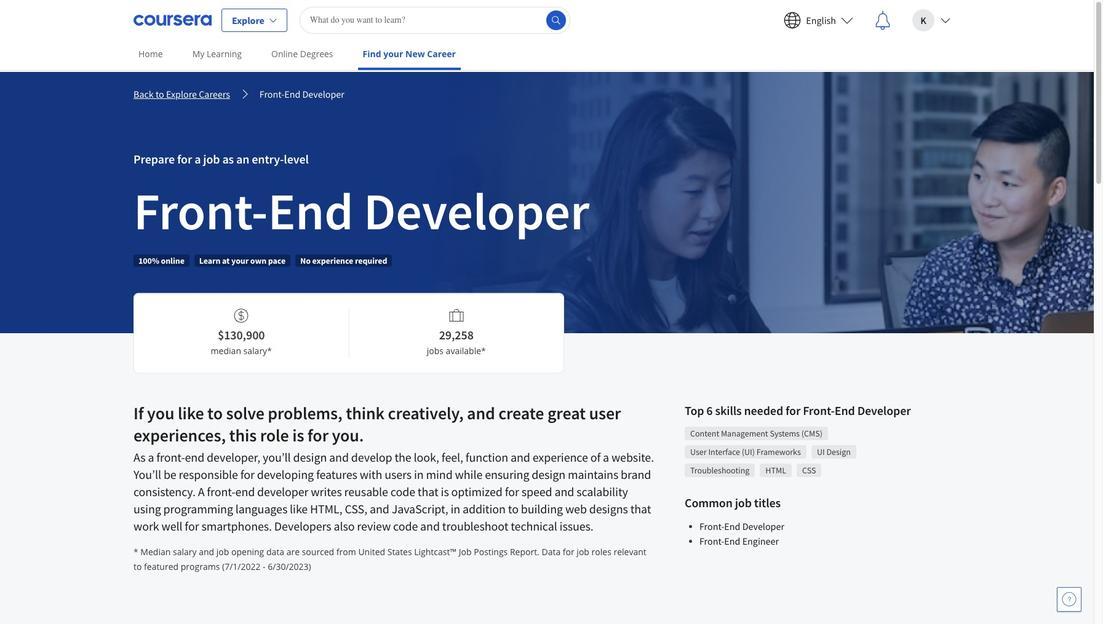 Task type: vqa. For each thing, say whether or not it's contained in the screenshot.
Google IT Support link on the top of page
no



Task type: describe. For each thing, give the bounding box(es) containing it.
features
[[316, 467, 358, 483]]

problems,
[[268, 403, 343, 425]]

* for 29,258
[[481, 345, 486, 357]]

end down online
[[284, 88, 301, 100]]

29,258 jobs available *
[[427, 327, 486, 357]]

html
[[766, 465, 787, 476]]

states
[[388, 547, 412, 558]]

languages
[[236, 502, 288, 517]]

learn
[[199, 255, 221, 267]]

* inside * median salary and job opening data are sourced from united states lightcast™ job postings report. data for job roles relevant to featured programs (7/1/2022 - 6/30/2023)
[[134, 547, 138, 558]]

while
[[455, 467, 483, 483]]

titles
[[754, 495, 781, 511]]

1 horizontal spatial in
[[451, 502, 460, 517]]

review
[[357, 519, 391, 534]]

troubleshoot
[[442, 519, 509, 534]]

pace
[[268, 255, 286, 267]]

1 vertical spatial end
[[235, 484, 255, 500]]

postings
[[474, 547, 508, 558]]

my
[[192, 48, 205, 60]]

$130,900 median salary *
[[211, 327, 272, 357]]

for down ensuring
[[505, 484, 519, 500]]

0 horizontal spatial in
[[414, 467, 424, 483]]

content management systems (cms)
[[691, 428, 823, 439]]

ui design
[[817, 447, 851, 458]]

explore button
[[222, 8, 287, 32]]

experiences,
[[134, 425, 226, 447]]

experience inside if you like to solve problems, think creatively, and create great user experiences, this role is for you. as a front-end developer, you'll design and develop the look, feel, function and experience of a website. you'll be responsible for developing features with users in mind while ensuring design maintains brand consistency. a front-end developer writes reusable code that is optimized for speed and scalability using programming languages like html, css, and javascript, in addition to building web designs that work well for smartphones. developers also review code and troubleshoot technical issues.
[[533, 450, 588, 465]]

degrees
[[300, 48, 333, 60]]

feel,
[[442, 450, 463, 465]]

with
[[360, 467, 382, 483]]

develop
[[351, 450, 392, 465]]

29,258
[[439, 327, 474, 343]]

using
[[134, 502, 161, 517]]

$130,900
[[218, 327, 265, 343]]

function
[[466, 450, 508, 465]]

1 horizontal spatial that
[[631, 502, 652, 517]]

explore inside back to explore careers link
[[166, 88, 197, 100]]

maintains
[[568, 467, 619, 483]]

0 horizontal spatial is
[[292, 425, 304, 447]]

developer inside front-end developer front-end engineer
[[743, 521, 785, 533]]

design
[[827, 447, 851, 458]]

100% online
[[138, 255, 185, 267]]

optimized
[[452, 484, 503, 500]]

data
[[542, 547, 561, 558]]

0 vertical spatial code
[[391, 484, 415, 500]]

1 vertical spatial code
[[393, 519, 418, 534]]

html,
[[310, 502, 343, 517]]

learn at your own pace
[[199, 255, 286, 267]]

my learning
[[192, 48, 242, 60]]

and up ensuring
[[511, 450, 530, 465]]

create
[[499, 403, 544, 425]]

online
[[271, 48, 298, 60]]

look,
[[414, 450, 439, 465]]

common
[[685, 495, 733, 511]]

learning
[[207, 48, 242, 60]]

salary for $130,900
[[243, 345, 267, 357]]

designs
[[590, 502, 628, 517]]

end down common job titles
[[725, 521, 741, 533]]

salary for *
[[173, 547, 197, 558]]

back to explore careers link
[[134, 87, 230, 102]]

100%
[[138, 255, 159, 267]]

2 horizontal spatial a
[[603, 450, 609, 465]]

find your new career link
[[358, 40, 461, 70]]

for down programming
[[185, 519, 199, 534]]

my learning link
[[188, 40, 247, 68]]

at
[[222, 255, 230, 267]]

for down developer,
[[240, 467, 255, 483]]

home link
[[134, 40, 168, 68]]

1 horizontal spatial design
[[532, 467, 566, 483]]

front-end developer front-end engineer
[[700, 521, 785, 548]]

0 vertical spatial front-end developer
[[260, 88, 345, 100]]

0 horizontal spatial a
[[148, 450, 154, 465]]

own
[[250, 255, 267, 267]]

job left titles
[[735, 495, 752, 511]]

online degrees link
[[267, 40, 338, 68]]

new
[[406, 48, 425, 60]]

user
[[691, 447, 707, 458]]

work
[[134, 519, 159, 534]]

scalability
[[577, 484, 628, 500]]

user
[[589, 403, 621, 425]]

and up features
[[329, 450, 349, 465]]

careers
[[199, 88, 230, 100]]

6
[[707, 403, 713, 419]]

content
[[691, 428, 720, 439]]

the
[[395, 450, 412, 465]]

back to explore careers
[[134, 88, 230, 100]]

-
[[263, 561, 266, 573]]

if you like to solve problems, think creatively, and create great user experiences, this role is for you. as a front-end developer, you'll design and develop the look, feel, function and experience of a website. you'll be responsible for developing features with users in mind while ensuring design maintains brand consistency. a front-end developer writes reusable code that is optimized for speed and scalability using programming languages like html, css, and javascript, in addition to building web designs that work well for smartphones. developers also review code and troubleshoot technical issues.
[[134, 403, 654, 534]]

addition
[[463, 502, 506, 517]]

ui
[[817, 447, 825, 458]]

k
[[921, 14, 927, 26]]

developer
[[257, 484, 309, 500]]

css,
[[345, 502, 367, 517]]

great
[[548, 403, 586, 425]]

you
[[147, 403, 174, 425]]

english button
[[775, 0, 864, 40]]

end up design in the right of the page
[[835, 403, 855, 419]]

find
[[363, 48, 381, 60]]

sourced
[[302, 547, 334, 558]]

solve
[[226, 403, 265, 425]]

for right prepare
[[177, 151, 192, 167]]

entry-
[[252, 151, 284, 167]]

think
[[346, 403, 385, 425]]

0 vertical spatial that
[[418, 484, 439, 500]]

find your new career
[[363, 48, 456, 60]]

english
[[807, 14, 836, 26]]

and left the create
[[467, 403, 495, 425]]

of
[[591, 450, 601, 465]]

javascript,
[[392, 502, 448, 517]]

relevant
[[614, 547, 647, 558]]



Task type: locate. For each thing, give the bounding box(es) containing it.
0 horizontal spatial experience
[[312, 255, 353, 267]]

report.
[[510, 547, 540, 558]]

job
[[459, 547, 472, 558]]

0 vertical spatial explore
[[232, 14, 264, 26]]

front-
[[157, 450, 185, 465], [207, 484, 235, 500]]

1 vertical spatial that
[[631, 502, 652, 517]]

1 horizontal spatial is
[[441, 484, 449, 500]]

1 horizontal spatial front-
[[207, 484, 235, 500]]

in down look,
[[414, 467, 424, 483]]

prepare
[[134, 151, 175, 167]]

1 vertical spatial salary
[[173, 547, 197, 558]]

1 vertical spatial explore
[[166, 88, 197, 100]]

1 vertical spatial your
[[231, 255, 249, 267]]

web
[[566, 502, 587, 517]]

front- up be
[[157, 450, 185, 465]]

responsible
[[179, 467, 238, 483]]

opening
[[231, 547, 264, 558]]

and up the review
[[370, 502, 389, 517]]

an
[[236, 151, 250, 167]]

code down users
[[391, 484, 415, 500]]

explore
[[232, 14, 264, 26], [166, 88, 197, 100]]

to right back
[[156, 88, 164, 100]]

end up "responsible"
[[185, 450, 204, 465]]

and up programs
[[199, 547, 214, 558]]

front-
[[260, 88, 285, 100], [134, 178, 268, 244], [803, 403, 835, 419], [700, 521, 725, 533], [700, 535, 725, 548]]

a left as in the left top of the page
[[195, 151, 201, 167]]

a right as
[[148, 450, 154, 465]]

for left you.
[[308, 425, 329, 447]]

is
[[292, 425, 304, 447], [441, 484, 449, 500]]

(ui)
[[742, 447, 755, 458]]

interface
[[709, 447, 740, 458]]

united
[[358, 547, 385, 558]]

from
[[337, 547, 356, 558]]

for
[[177, 151, 192, 167], [786, 403, 801, 419], [308, 425, 329, 447], [240, 467, 255, 483], [505, 484, 519, 500], [185, 519, 199, 534], [563, 547, 575, 558]]

None search field
[[300, 6, 570, 34]]

1 vertical spatial design
[[532, 467, 566, 483]]

k button
[[903, 0, 961, 40]]

1 horizontal spatial end
[[235, 484, 255, 500]]

to up technical
[[508, 502, 519, 517]]

* right jobs
[[481, 345, 486, 357]]

consistency.
[[134, 484, 196, 500]]

0 horizontal spatial explore
[[166, 88, 197, 100]]

a
[[198, 484, 205, 500]]

salary down $130,900
[[243, 345, 267, 357]]

roles
[[592, 547, 612, 558]]

salary inside * median salary and job opening data are sourced from united states lightcast™ job postings report. data for job roles relevant to featured programs (7/1/2022 - 6/30/2023)
[[173, 547, 197, 558]]

0 horizontal spatial like
[[178, 403, 204, 425]]

1 horizontal spatial explore
[[232, 14, 264, 26]]

for up systems
[[786, 403, 801, 419]]

your inside 'link'
[[384, 48, 403, 60]]

featured
[[144, 561, 179, 573]]

experience left 'of'
[[533, 450, 588, 465]]

job left as in the left top of the page
[[203, 151, 220, 167]]

help center image
[[1062, 593, 1077, 608]]

issues.
[[560, 519, 594, 534]]

end up languages
[[235, 484, 255, 500]]

like
[[178, 403, 204, 425], [290, 502, 308, 517]]

front-end developer up required
[[134, 178, 590, 244]]

that up javascript, on the left bottom of the page
[[418, 484, 439, 500]]

for inside * median salary and job opening data are sourced from united states lightcast™ job postings report. data for job roles relevant to featured programs (7/1/2022 - 6/30/2023)
[[563, 547, 575, 558]]

experience right no on the left top of page
[[312, 255, 353, 267]]

for right data
[[563, 547, 575, 558]]

explore inside popup button
[[232, 14, 264, 26]]

like right you
[[178, 403, 204, 425]]

your
[[384, 48, 403, 60], [231, 255, 249, 267]]

developers
[[274, 519, 331, 534]]

0 vertical spatial end
[[185, 450, 204, 465]]

brand
[[621, 467, 651, 483]]

systems
[[770, 428, 800, 439]]

well
[[162, 519, 182, 534]]

1 vertical spatial front-
[[207, 484, 235, 500]]

end left engineer
[[725, 535, 741, 548]]

0 horizontal spatial your
[[231, 255, 249, 267]]

0 horizontal spatial *
[[134, 547, 138, 558]]

creatively,
[[388, 403, 464, 425]]

role
[[260, 425, 289, 447]]

front- right a
[[207, 484, 235, 500]]

like up developers
[[290, 502, 308, 517]]

1 horizontal spatial your
[[384, 48, 403, 60]]

* left median
[[134, 547, 138, 558]]

lightcast™
[[414, 547, 457, 558]]

available
[[446, 345, 481, 357]]

*
[[267, 345, 272, 357], [481, 345, 486, 357], [134, 547, 138, 558]]

developer
[[303, 88, 345, 100], [364, 178, 590, 244], [858, 403, 911, 419], [743, 521, 785, 533]]

job up the (7/1/2022
[[217, 547, 229, 558]]

prepare for a job as an entry-level
[[134, 151, 309, 167]]

required
[[355, 255, 387, 267]]

job left roles
[[577, 547, 590, 558]]

mind
[[426, 467, 453, 483]]

design up developing
[[293, 450, 327, 465]]

as
[[134, 450, 146, 465]]

0 horizontal spatial that
[[418, 484, 439, 500]]

user interface (ui) frameworks
[[691, 447, 801, 458]]

common job titles
[[685, 495, 781, 511]]

0 horizontal spatial end
[[185, 450, 204, 465]]

front-end developer down online degrees
[[260, 88, 345, 100]]

median
[[141, 547, 171, 558]]

1 horizontal spatial salary
[[243, 345, 267, 357]]

0 vertical spatial salary
[[243, 345, 267, 357]]

1 vertical spatial front-end developer
[[134, 178, 590, 244]]

to down median
[[134, 561, 142, 573]]

technical
[[511, 519, 557, 534]]

your right find
[[384, 48, 403, 60]]

* right median
[[267, 345, 272, 357]]

6/30/2023)
[[268, 561, 311, 573]]

frameworks
[[757, 447, 801, 458]]

a right 'of'
[[603, 450, 609, 465]]

salary inside $130,900 median salary *
[[243, 345, 267, 357]]

skills
[[715, 403, 742, 419]]

end up no on the left top of page
[[268, 178, 354, 244]]

and inside * median salary and job opening data are sourced from united states lightcast™ job postings report. data for job roles relevant to featured programs (7/1/2022 - 6/30/2023)
[[199, 547, 214, 558]]

troubleshooting
[[691, 465, 750, 476]]

is down mind
[[441, 484, 449, 500]]

your right 'at' at the left top
[[231, 255, 249, 267]]

0 vertical spatial in
[[414, 467, 424, 483]]

career
[[427, 48, 456, 60]]

1 vertical spatial like
[[290, 502, 308, 517]]

1 horizontal spatial experience
[[533, 450, 588, 465]]

website.
[[612, 450, 654, 465]]

0 vertical spatial experience
[[312, 255, 353, 267]]

What do you want to learn? text field
[[300, 6, 570, 34]]

1 horizontal spatial a
[[195, 151, 201, 167]]

engineer
[[743, 535, 779, 548]]

0 horizontal spatial design
[[293, 450, 327, 465]]

also
[[334, 519, 355, 534]]

0 horizontal spatial front-
[[157, 450, 185, 465]]

and up the web
[[555, 484, 574, 500]]

to left solve
[[207, 403, 223, 425]]

1 vertical spatial experience
[[533, 450, 588, 465]]

writes
[[311, 484, 342, 500]]

home
[[138, 48, 163, 60]]

0 vertical spatial is
[[292, 425, 304, 447]]

online degrees
[[271, 48, 333, 60]]

explore up learning
[[232, 14, 264, 26]]

developing
[[257, 467, 314, 483]]

are
[[287, 547, 300, 558]]

smartphones.
[[202, 519, 272, 534]]

salary up programs
[[173, 547, 197, 558]]

jobs
[[427, 345, 444, 357]]

explore left "careers"
[[166, 88, 197, 100]]

is right the role
[[292, 425, 304, 447]]

to inside * median salary and job opening data are sourced from united states lightcast™ job postings report. data for job roles relevant to featured programs (7/1/2022 - 6/30/2023)
[[134, 561, 142, 573]]

programming
[[163, 502, 233, 517]]

that right designs
[[631, 502, 652, 517]]

design up the speed
[[532, 467, 566, 483]]

no experience required
[[300, 255, 387, 267]]

coursera image
[[134, 10, 212, 30]]

1 horizontal spatial *
[[267, 345, 272, 357]]

* inside 29,258 jobs available *
[[481, 345, 486, 357]]

0 vertical spatial design
[[293, 450, 327, 465]]

2 horizontal spatial *
[[481, 345, 486, 357]]

be
[[164, 467, 176, 483]]

management
[[721, 428, 769, 439]]

* inside $130,900 median salary *
[[267, 345, 272, 357]]

1 vertical spatial is
[[441, 484, 449, 500]]

top 6 skills needed for front-end developer
[[685, 403, 911, 419]]

* for $130,900
[[267, 345, 272, 357]]

end
[[185, 450, 204, 465], [235, 484, 255, 500]]

in up troubleshoot
[[451, 502, 460, 517]]

0 horizontal spatial salary
[[173, 547, 197, 558]]

that
[[418, 484, 439, 500], [631, 502, 652, 517]]

1 vertical spatial in
[[451, 502, 460, 517]]

you'll
[[134, 467, 161, 483]]

1 horizontal spatial like
[[290, 502, 308, 517]]

and down javascript, on the left bottom of the page
[[420, 519, 440, 534]]

speed
[[522, 484, 552, 500]]

0 vertical spatial your
[[384, 48, 403, 60]]

ensuring
[[485, 467, 530, 483]]

0 vertical spatial front-
[[157, 450, 185, 465]]

no
[[300, 255, 311, 267]]

code down javascript, on the left bottom of the page
[[393, 519, 418, 534]]

0 vertical spatial like
[[178, 403, 204, 425]]

code
[[391, 484, 415, 500], [393, 519, 418, 534]]

developer,
[[207, 450, 260, 465]]

* median salary and job opening data are sourced from united states lightcast™ job postings report. data for job roles relevant to featured programs (7/1/2022 - 6/30/2023)
[[134, 547, 647, 573]]

programs
[[181, 561, 220, 573]]



